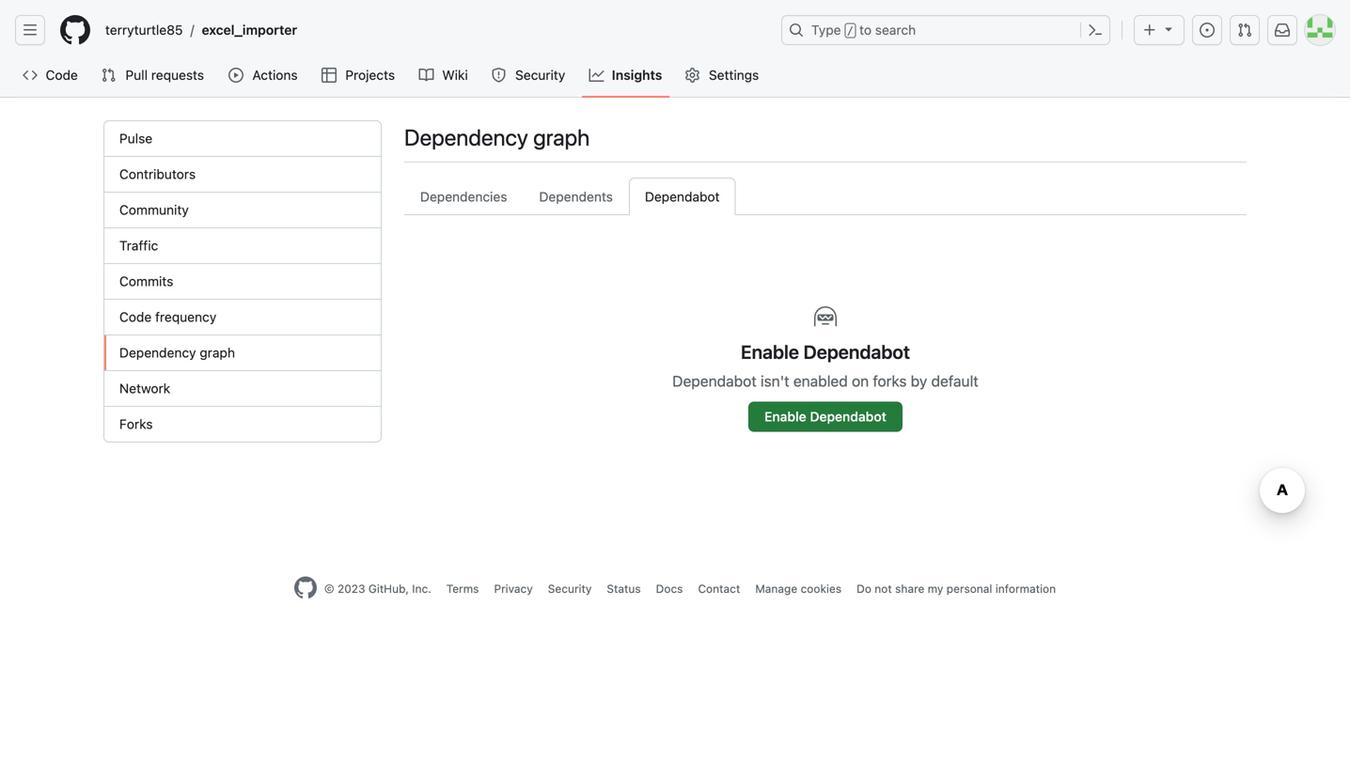 Task type: describe. For each thing, give the bounding box(es) containing it.
traffic link
[[104, 229, 381, 264]]

0 vertical spatial security link
[[484, 61, 575, 89]]

projects
[[346, 67, 395, 83]]

enable dependabot
[[765, 409, 887, 425]]

code link
[[15, 61, 86, 89]]

dependencies
[[421, 189, 508, 205]]

cookies
[[801, 583, 842, 596]]

network
[[119, 381, 170, 397]]

/ for type
[[847, 24, 854, 38]]

to
[[860, 22, 872, 38]]

table image
[[322, 68, 337, 83]]

manage cookies
[[756, 583, 842, 596]]

/ for terryturtle85
[[190, 22, 194, 38]]

github,
[[369, 583, 409, 596]]

contributors
[[119, 167, 196, 182]]

manage
[[756, 583, 798, 596]]

forks link
[[104, 407, 381, 442]]

contact
[[698, 583, 741, 596]]

community link
[[104, 193, 381, 229]]

code image
[[23, 68, 38, 83]]

type
[[812, 22, 842, 38]]

pull requests link
[[93, 61, 214, 89]]

privacy link
[[494, 583, 533, 596]]

dependabot link
[[629, 178, 736, 215]]

terryturtle85 / excel_importer
[[105, 22, 297, 38]]

do not share my personal information
[[857, 583, 1057, 596]]

frequency
[[155, 310, 217, 325]]

requests
[[151, 67, 204, 83]]

gear image
[[685, 68, 700, 83]]

actions
[[252, 67, 298, 83]]

book image
[[419, 68, 434, 83]]

information
[[996, 583, 1057, 596]]

git pull request image inside the pull requests 'link'
[[101, 68, 116, 83]]

my
[[928, 583, 944, 596]]

on
[[852, 373, 869, 390]]

terryturtle85
[[105, 22, 183, 38]]

contact link
[[698, 583, 741, 596]]

©
[[324, 583, 335, 596]]

inc.
[[412, 583, 432, 596]]

plus image
[[1143, 23, 1158, 38]]

default
[[932, 373, 979, 390]]

1 vertical spatial security link
[[548, 583, 592, 596]]

docs link
[[656, 583, 683, 596]]

enabled
[[794, 373, 848, 390]]

insights element
[[103, 120, 382, 443]]

1 horizontal spatial graph
[[534, 124, 590, 151]]

commits
[[119, 274, 173, 289]]

dependency graph link
[[104, 336, 381, 372]]

homepage image
[[294, 577, 317, 600]]

actions link
[[221, 61, 307, 89]]

forks
[[119, 417, 153, 432]]

dependency graph inside insights element
[[119, 345, 235, 361]]

code for code frequency
[[119, 310, 152, 325]]

wiki
[[442, 67, 468, 83]]

do
[[857, 583, 872, 596]]

enable dependabot button
[[749, 402, 903, 432]]

pull requests
[[126, 67, 204, 83]]

pulse link
[[104, 121, 381, 157]]

manage cookies button
[[756, 581, 842, 598]]

1 vertical spatial security
[[548, 583, 592, 596]]



Task type: vqa. For each thing, say whether or not it's contained in the screenshot.
inbox icon in the top of the page
no



Task type: locate. For each thing, give the bounding box(es) containing it.
dependents link
[[524, 178, 629, 215]]

security link
[[484, 61, 575, 89], [548, 583, 592, 596]]

play image
[[229, 68, 244, 83]]

commits link
[[104, 264, 381, 300]]

0 horizontal spatial code
[[46, 67, 78, 83]]

list containing terryturtle85 / excel_importer
[[98, 15, 770, 45]]

notifications image
[[1276, 23, 1291, 38]]

enable for enable dependabot dependabot isn't enabled on forks by default
[[741, 341, 800, 363]]

dependency graph down shield icon
[[405, 124, 590, 151]]

by
[[911, 373, 928, 390]]

0 horizontal spatial graph
[[200, 345, 235, 361]]

1 vertical spatial graph
[[200, 345, 235, 361]]

dependabot inside button
[[810, 409, 887, 425]]

share
[[896, 583, 925, 596]]

0 vertical spatial graph
[[534, 124, 590, 151]]

do not share my personal information button
[[857, 581, 1057, 598]]

security
[[516, 67, 566, 83], [548, 583, 592, 596]]

enable up isn't
[[741, 341, 800, 363]]

dependencies link
[[405, 178, 524, 215]]

dependency inside insights element
[[119, 345, 196, 361]]

dependents
[[539, 189, 613, 205]]

code for code
[[46, 67, 78, 83]]

settings link
[[678, 61, 768, 89]]

security link left graph image
[[484, 61, 575, 89]]

graph
[[534, 124, 590, 151], [200, 345, 235, 361]]

0 vertical spatial code
[[46, 67, 78, 83]]

/ inside type / to search
[[847, 24, 854, 38]]

1 horizontal spatial /
[[847, 24, 854, 38]]

settings
[[709, 67, 759, 83]]

0 horizontal spatial dependency graph
[[119, 345, 235, 361]]

enable down isn't
[[765, 409, 807, 425]]

0 vertical spatial git pull request image
[[1238, 23, 1253, 38]]

graph image
[[590, 68, 605, 83]]

code down commits at top left
[[119, 310, 152, 325]]

dependency down the code frequency
[[119, 345, 196, 361]]

code inside insights element
[[119, 310, 152, 325]]

security left status
[[548, 583, 592, 596]]

insights
[[612, 67, 663, 83]]

enable
[[741, 341, 800, 363], [765, 409, 807, 425]]

code
[[46, 67, 78, 83], [119, 310, 152, 325]]

© 2023 github, inc.
[[324, 583, 432, 596]]

homepage image
[[60, 15, 90, 45]]

type / to search
[[812, 22, 916, 38]]

git pull request image
[[1238, 23, 1253, 38], [101, 68, 116, 83]]

issue opened image
[[1200, 23, 1215, 38]]

0 vertical spatial dependency graph
[[405, 124, 590, 151]]

1 vertical spatial dependency
[[119, 345, 196, 361]]

git pull request image left "pull"
[[101, 68, 116, 83]]

1 horizontal spatial git pull request image
[[1238, 23, 1253, 38]]

git pull request image left notifications icon
[[1238, 23, 1253, 38]]

hubot image
[[815, 306, 837, 328]]

shield image
[[492, 68, 507, 83]]

pulse
[[119, 131, 153, 146]]

1 vertical spatial dependency graph
[[119, 345, 235, 361]]

security right shield icon
[[516, 67, 566, 83]]

terms link
[[447, 583, 479, 596]]

1 horizontal spatial code
[[119, 310, 152, 325]]

code frequency link
[[104, 300, 381, 336]]

0 horizontal spatial dependency
[[119, 345, 196, 361]]

dependency graph
[[405, 124, 590, 151], [119, 345, 235, 361]]

docs
[[656, 583, 683, 596]]

2023
[[338, 583, 365, 596]]

dependency graph down 'frequency'
[[119, 345, 235, 361]]

projects link
[[314, 61, 404, 89]]

dependency up dependencies link
[[405, 124, 529, 151]]

traffic
[[119, 238, 158, 254]]

0 vertical spatial enable
[[741, 341, 800, 363]]

excel_importer link
[[194, 15, 305, 45]]

code right code image on the left
[[46, 67, 78, 83]]

graph down code frequency link
[[200, 345, 235, 361]]

/
[[190, 22, 194, 38], [847, 24, 854, 38]]

/ left to
[[847, 24, 854, 38]]

network link
[[104, 372, 381, 407]]

pull
[[126, 67, 148, 83]]

1 vertical spatial code
[[119, 310, 152, 325]]

triangle down image
[[1162, 21, 1177, 36]]

not
[[875, 583, 893, 596]]

command palette image
[[1088, 23, 1104, 38]]

isn't
[[761, 373, 790, 390]]

/ up requests
[[190, 22, 194, 38]]

enable inside the enable dependabot dependabot isn't enabled on forks by default
[[741, 341, 800, 363]]

status
[[607, 583, 641, 596]]

/ inside the terryturtle85 / excel_importer
[[190, 22, 194, 38]]

contributors link
[[104, 157, 381, 193]]

dependency
[[405, 124, 529, 151], [119, 345, 196, 361]]

0 vertical spatial dependency
[[405, 124, 529, 151]]

graph up dependents link
[[534, 124, 590, 151]]

excel_importer
[[202, 22, 297, 38]]

code frequency
[[119, 310, 217, 325]]

personal
[[947, 583, 993, 596]]

enable for enable dependabot
[[765, 409, 807, 425]]

forks
[[873, 373, 907, 390]]

community
[[119, 202, 189, 218]]

status link
[[607, 583, 641, 596]]

0 horizontal spatial git pull request image
[[101, 68, 116, 83]]

1 horizontal spatial dependency
[[405, 124, 529, 151]]

1 horizontal spatial dependency graph
[[405, 124, 590, 151]]

enable dependabot dependabot isn't enabled on forks by default
[[673, 341, 979, 390]]

graph inside insights element
[[200, 345, 235, 361]]

1 vertical spatial enable
[[765, 409, 807, 425]]

dependabot
[[645, 189, 720, 205], [804, 341, 911, 363], [673, 373, 757, 390], [810, 409, 887, 425]]

enable inside enable dependabot button
[[765, 409, 807, 425]]

1 vertical spatial git pull request image
[[101, 68, 116, 83]]

privacy
[[494, 583, 533, 596]]

search
[[876, 22, 916, 38]]

insights link
[[582, 61, 670, 89]]

list
[[98, 15, 770, 45]]

terms
[[447, 583, 479, 596]]

0 horizontal spatial /
[[190, 22, 194, 38]]

terryturtle85 link
[[98, 15, 190, 45]]

0 vertical spatial security
[[516, 67, 566, 83]]

security link left status
[[548, 583, 592, 596]]

wiki link
[[412, 61, 477, 89]]



